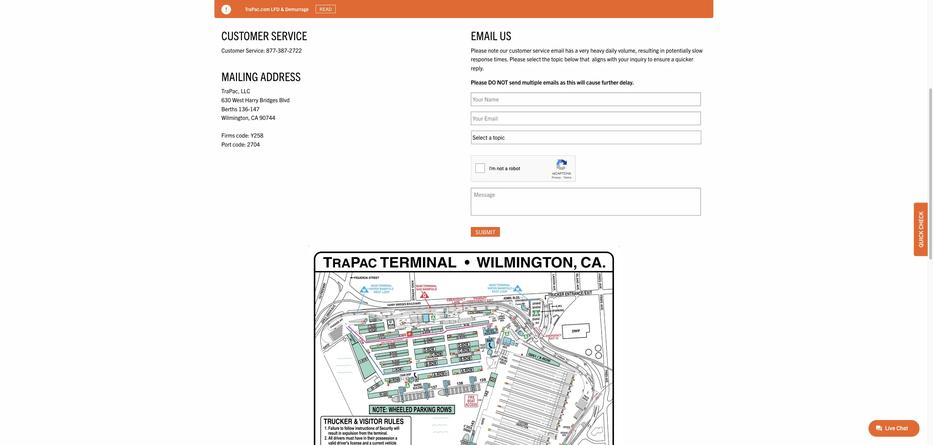Task type: locate. For each thing, give the bounding box(es) containing it.
as
[[561, 79, 566, 86]]

in
[[661, 47, 665, 54]]

trapac.com
[[245, 6, 270, 12]]

multiple
[[523, 79, 542, 86]]

please
[[471, 47, 487, 54], [510, 56, 526, 62], [471, 79, 487, 86]]

firms code:  y258 port code:  2704
[[222, 132, 264, 148]]

quick check link
[[915, 203, 929, 256]]

very
[[580, 47, 590, 54]]

code: right port
[[233, 141, 246, 148]]

None submit
[[471, 227, 500, 237]]

trapac,
[[222, 88, 240, 94]]

630
[[222, 96, 231, 103]]

please up response
[[471, 47, 487, 54]]

with
[[608, 56, 618, 62]]

0 vertical spatial code:
[[236, 132, 250, 139]]

harry
[[245, 96, 259, 103]]

1 vertical spatial a
[[672, 56, 675, 62]]

your
[[619, 56, 629, 62]]

daily
[[606, 47, 617, 54]]

387-
[[278, 47, 289, 54]]

please do not send multiple emails as this will cause further delay.
[[471, 79, 634, 86]]

that
[[580, 56, 590, 62]]

check
[[918, 212, 925, 230]]

0 vertical spatial a
[[576, 47, 578, 54]]

to
[[648, 56, 653, 62]]

topic
[[552, 56, 564, 62]]

llc
[[241, 88, 250, 94]]

note
[[488, 47, 499, 54]]

read link
[[316, 5, 336, 13]]

0 vertical spatial customer
[[222, 28, 269, 43]]

1 vertical spatial please
[[510, 56, 526, 62]]

solid image
[[222, 5, 231, 15]]

ensure
[[654, 56, 671, 62]]

port
[[222, 141, 232, 148]]

1 vertical spatial customer
[[222, 47, 245, 54]]

customer left service:
[[222, 47, 245, 54]]

delay.
[[620, 79, 634, 86]]

volume,
[[619, 47, 637, 54]]

quicker
[[676, 56, 694, 62]]

2 customer from the top
[[222, 47, 245, 54]]

a
[[576, 47, 578, 54], [672, 56, 675, 62]]

inquiry
[[631, 56, 647, 62]]

quick
[[918, 231, 925, 248]]

a down potentially
[[672, 56, 675, 62]]

Your Email text field
[[471, 112, 701, 125]]

a right has on the top of page
[[576, 47, 578, 54]]

please note our customer service email has a very heavy daily volume, resulting in potentially slow response times. please select the topic below that  aligns with your inquiry to ensure a quicker reply.
[[471, 47, 703, 71]]

customer up service:
[[222, 28, 269, 43]]

1 customer from the top
[[222, 28, 269, 43]]

877-
[[267, 47, 278, 54]]

1 horizontal spatial a
[[672, 56, 675, 62]]

code: up 2704
[[236, 132, 250, 139]]

customer
[[222, 28, 269, 43], [222, 47, 245, 54]]

2 vertical spatial please
[[471, 79, 487, 86]]

service:
[[246, 47, 265, 54]]

blvd
[[279, 96, 290, 103]]

please left do
[[471, 79, 487, 86]]

berths
[[222, 105, 237, 112]]

times.
[[494, 56, 509, 62]]

demurrage
[[285, 6, 309, 12]]

service
[[533, 47, 550, 54]]

&
[[281, 6, 284, 12]]

the
[[543, 56, 550, 62]]

please for our
[[471, 47, 487, 54]]

not
[[497, 79, 508, 86]]

none submit inside main content
[[471, 227, 500, 237]]

code:
[[236, 132, 250, 139], [233, 141, 246, 148]]

further
[[602, 79, 619, 86]]

please down customer
[[510, 56, 526, 62]]

emails
[[544, 79, 559, 86]]

send
[[510, 79, 521, 86]]

cause
[[587, 79, 601, 86]]

wilmington,
[[222, 114, 250, 121]]

2704
[[247, 141, 260, 148]]

0 vertical spatial please
[[471, 47, 487, 54]]

response
[[471, 56, 493, 62]]

main content
[[215, 13, 714, 445]]

email us
[[471, 28, 512, 43]]



Task type: describe. For each thing, give the bounding box(es) containing it.
below
[[565, 56, 579, 62]]

has
[[566, 47, 574, 54]]

mailing
[[222, 69, 258, 84]]

147
[[250, 105, 260, 112]]

firms
[[222, 132, 235, 139]]

us
[[500, 28, 512, 43]]

our
[[500, 47, 508, 54]]

reply.
[[471, 64, 484, 71]]

trapac, llc 630 west harry bridges blvd berths 136-147 wilmington, ca 90744
[[222, 88, 290, 121]]

2722
[[289, 47, 302, 54]]

customer
[[509, 47, 532, 54]]

mailing address
[[222, 69, 301, 84]]

please for not
[[471, 79, 487, 86]]

customer for customer service
[[222, 28, 269, 43]]

90744
[[260, 114, 276, 121]]

slow
[[693, 47, 703, 54]]

1 vertical spatial code:
[[233, 141, 246, 148]]

customer service: 877-387-2722
[[222, 47, 302, 54]]

136-
[[239, 105, 250, 112]]

heavy
[[591, 47, 605, 54]]

Your Name text field
[[471, 93, 701, 106]]

customer service
[[222, 28, 307, 43]]

0 horizontal spatial a
[[576, 47, 578, 54]]

lfd
[[271, 6, 280, 12]]

ca
[[251, 114, 258, 121]]

west
[[232, 96, 244, 103]]

select
[[527, 56, 541, 62]]

bridges
[[260, 96, 278, 103]]

quick check
[[918, 212, 925, 248]]

trapac.com lfd & demurrage
[[245, 6, 309, 12]]

will
[[577, 79, 585, 86]]

read
[[320, 6, 332, 12]]

address
[[260, 69, 301, 84]]

customer for customer service: 877-387-2722
[[222, 47, 245, 54]]

email
[[551, 47, 565, 54]]

Message text field
[[471, 188, 701, 216]]

main content containing customer service
[[215, 13, 714, 445]]

potentially
[[666, 47, 691, 54]]

y258
[[251, 132, 264, 139]]

do
[[489, 79, 496, 86]]

email
[[471, 28, 498, 43]]

this
[[567, 79, 576, 86]]

resulting
[[639, 47, 659, 54]]

service
[[271, 28, 307, 43]]



Task type: vqa. For each thing, say whether or not it's contained in the screenshot.
bottommost Please
yes



